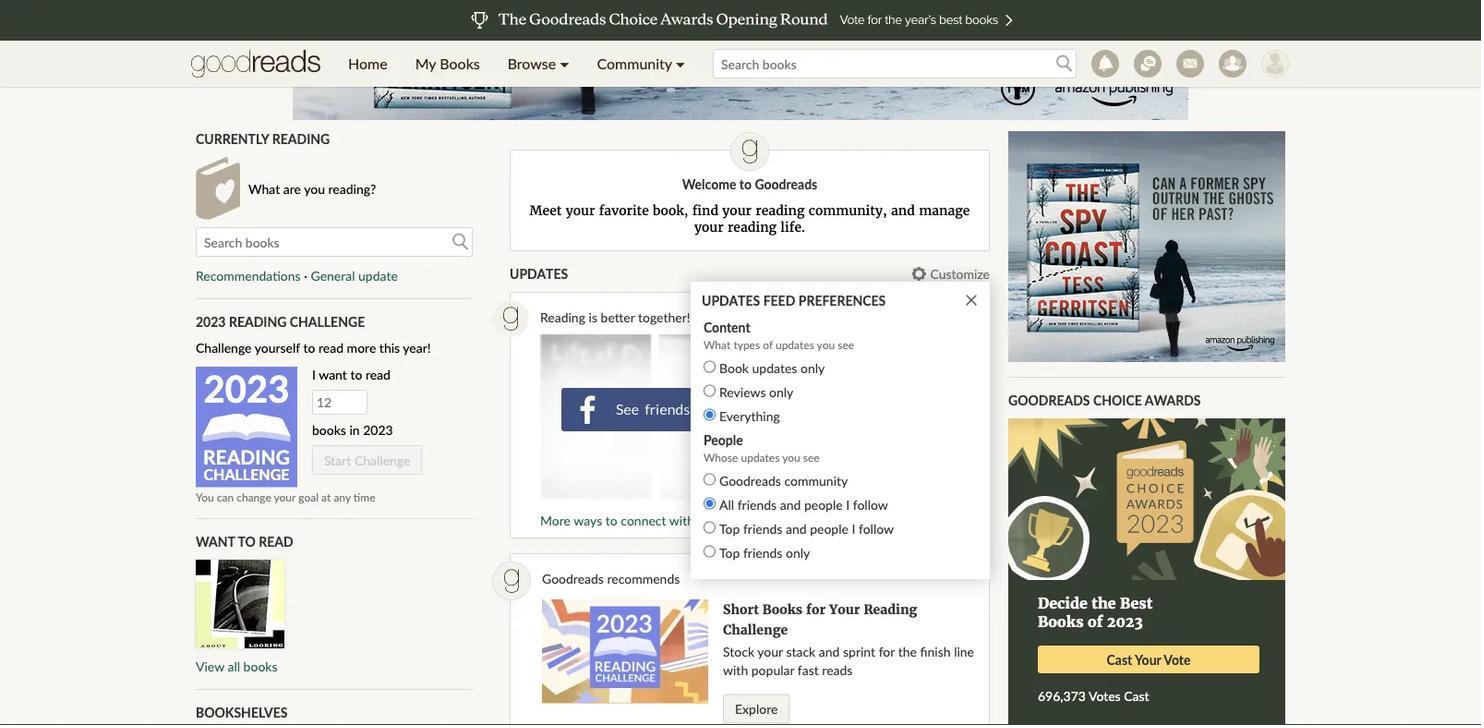 Task type: vqa. For each thing, say whether or not it's contained in the screenshot.
include to the top
no



Task type: locate. For each thing, give the bounding box(es) containing it.
0 vertical spatial follow
[[853, 497, 888, 512]]

1 horizontal spatial you
[[783, 450, 801, 464]]

1 vertical spatial follow
[[859, 521, 894, 536]]

1 vertical spatial top
[[720, 545, 740, 560]]

the left best
[[1092, 594, 1116, 613]]

reading up are
[[272, 131, 330, 146]]

0 vertical spatial people
[[804, 497, 843, 512]]

reading
[[272, 131, 330, 146], [540, 310, 586, 325], [229, 314, 287, 329], [864, 602, 918, 618]]

to down feed
[[762, 310, 774, 325]]

of
[[763, 338, 773, 351], [1088, 613, 1103, 631]]

goodreads community
[[720, 473, 848, 488]]

0 horizontal spatial you
[[304, 181, 325, 196]]

books in 2023
[[312, 422, 393, 438]]

only
[[801, 360, 825, 376], [770, 384, 794, 400], [786, 545, 810, 560]]

▾ for community ▾
[[676, 54, 685, 73]]

my books link
[[401, 41, 494, 87]]

can
[[217, 490, 234, 504]]

0 vertical spatial read
[[319, 340, 344, 356]]

1 vertical spatial for
[[879, 644, 895, 660]]

challenge down in
[[355, 452, 411, 468]]

cast up votes
[[1107, 652, 1133, 667]]

only down top friends and people i follow
[[786, 545, 810, 560]]

1 horizontal spatial the
[[1092, 594, 1116, 613]]

None radio
[[704, 474, 716, 486], [704, 522, 716, 534], [704, 546, 716, 558], [704, 474, 716, 486], [704, 522, 716, 534], [704, 546, 716, 558]]

only down content what types of updates you see
[[801, 360, 825, 376]]

goodreads recommends
[[542, 571, 680, 587]]

books up 696,373
[[1038, 613, 1084, 631]]

0 vertical spatial i
[[312, 367, 316, 383]]

updates
[[776, 338, 815, 351], [752, 360, 798, 376], [741, 450, 780, 464]]

to right want
[[350, 367, 362, 383]]

your inside short books for your reading challenge stock your stack and sprint for the finish line with popular fast reads
[[758, 644, 783, 660]]

1 vertical spatial i
[[846, 497, 850, 512]]

general
[[311, 268, 355, 284]]

goodreads up all
[[720, 473, 781, 488]]

1 vertical spatial what
[[704, 338, 731, 351]]

0 vertical spatial you
[[304, 181, 325, 196]]

follow up top friends and people i follow
[[853, 497, 888, 512]]

2 vertical spatial updates
[[741, 450, 780, 464]]

my books
[[415, 54, 480, 73]]

0 horizontal spatial ▾
[[560, 54, 569, 73]]

what down content in the top of the page
[[704, 338, 731, 351]]

top friends and people i follow
[[720, 521, 894, 536]]

0 horizontal spatial see
[[778, 310, 797, 325]]

change
[[237, 490, 271, 504]]

0 horizontal spatial read
[[319, 340, 344, 356]]

goodreads left choice
[[1009, 392, 1090, 408]]

reading is better together! add friends to see what they're reading.
[[540, 310, 919, 325]]

for up stack on the right of the page
[[806, 602, 826, 618]]

of inside content what types of updates you see
[[763, 338, 773, 351]]

welcome to goodreads
[[682, 176, 818, 192]]

decide
[[1038, 594, 1088, 613]]

read up want
[[319, 340, 344, 356]]

friends
[[720, 310, 759, 325], [738, 497, 777, 512], [698, 513, 737, 529], [744, 521, 783, 536], [744, 545, 783, 560]]

what are you reading?
[[248, 181, 376, 196]]

see facebook friends who are on goodreads image
[[540, 335, 887, 499]]

0 horizontal spatial books
[[440, 54, 480, 73]]

they're
[[832, 310, 871, 325]]

1 vertical spatial updates
[[702, 292, 760, 308]]

to down welcome to goodreads image
[[740, 176, 752, 192]]

1 top from the top
[[720, 521, 740, 536]]

2 ▾ from the left
[[676, 54, 685, 73]]

sponsored item icon image
[[492, 562, 531, 601]]

your inside 'link'
[[1135, 652, 1162, 667]]

0 horizontal spatial your
[[830, 602, 860, 618]]

my group discussions image
[[1134, 50, 1162, 78]]

more ways to connect with friends link
[[540, 513, 737, 529]]

with
[[670, 513, 695, 529], [723, 662, 748, 678]]

follow for all friends and people i follow
[[853, 497, 888, 512]]

i left want
[[312, 367, 316, 383]]

1 ▾ from the left
[[560, 54, 569, 73]]

people down community
[[804, 497, 843, 512]]

challenge
[[204, 465, 290, 483]]

challenge inside start challenge button
[[355, 452, 411, 468]]

read
[[259, 534, 293, 549]]

reads
[[822, 662, 853, 678]]

2 top from the top
[[720, 545, 740, 560]]

1 horizontal spatial read
[[366, 367, 391, 383]]

1 horizontal spatial see
[[803, 450, 820, 464]]

welcome to goodreads image
[[731, 132, 769, 171]]

1 vertical spatial with
[[723, 662, 748, 678]]

0 vertical spatial updates
[[776, 338, 815, 351]]

0 vertical spatial search for books to add to your shelves search field
[[713, 49, 1077, 79]]

1 horizontal spatial ▾
[[676, 54, 685, 73]]

my
[[415, 54, 436, 73]]

you down "what"
[[817, 338, 835, 351]]

Number of books you want to read in 2023 number field
[[312, 390, 368, 415]]

updates up 'reviews only' at bottom
[[752, 360, 798, 376]]

want
[[319, 367, 347, 383]]

with inside short books for your reading challenge stock your stack and sprint for the finish line with popular fast reads
[[723, 662, 748, 678]]

meet
[[530, 202, 562, 219]]

0 horizontal spatial of
[[763, 338, 773, 351]]

friends down top friends and people i follow
[[744, 545, 783, 560]]

update
[[358, 268, 398, 284]]

2023 up cast your vote at the bottom of page
[[1107, 613, 1143, 631]]

books
[[312, 422, 346, 438], [243, 659, 278, 675]]

inbox image
[[1177, 50, 1205, 78]]

to left read
[[238, 534, 256, 549]]

1 horizontal spatial i
[[846, 497, 850, 512]]

reading inside short books for your reading challenge stock your stack and sprint for the finish line with popular fast reads
[[864, 602, 918, 618]]

updates inside 'people whose updates you see'
[[741, 450, 780, 464]]

whose
[[704, 450, 738, 464]]

notifications image
[[1092, 50, 1120, 78]]

book,
[[653, 202, 689, 219]]

currently reading
[[196, 131, 330, 146]]

updates up goodreads community
[[741, 450, 780, 464]]

your up sprint
[[830, 602, 860, 618]]

your up popular
[[758, 644, 783, 660]]

reading left is
[[540, 310, 586, 325]]

start challenge
[[324, 452, 411, 468]]

2 vertical spatial you
[[783, 450, 801, 464]]

you right are
[[304, 181, 325, 196]]

read down this
[[366, 367, 391, 383]]

books right all
[[243, 659, 278, 675]]

0 horizontal spatial updates
[[510, 266, 568, 281]]

1 vertical spatial of
[[1088, 613, 1103, 631]]

advertisement region
[[293, 0, 1189, 120], [1009, 131, 1286, 362], [491, 553, 1069, 725]]

i down community
[[846, 497, 850, 512]]

and down all friends and people i follow
[[786, 521, 807, 536]]

add
[[693, 310, 717, 325]]

connect
[[621, 513, 667, 529]]

community ▾ button
[[583, 41, 699, 87]]

of right types at top
[[763, 338, 773, 351]]

your left goal
[[274, 490, 296, 504]]

and up reads
[[819, 644, 840, 660]]

1 vertical spatial see
[[838, 338, 855, 351]]

books right short
[[763, 602, 803, 618]]

Search books text field
[[713, 49, 1077, 79]]

favorite
[[599, 202, 649, 219]]

you inside content what types of updates you see
[[817, 338, 835, 351]]

you up goodreads community
[[783, 450, 801, 464]]

only down book updates only
[[770, 384, 794, 400]]

cast your vote
[[1107, 652, 1191, 667]]

see down updates feed preferences
[[778, 310, 797, 325]]

updates up book updates only
[[776, 338, 815, 351]]

▾ inside dropdown button
[[560, 54, 569, 73]]

i down all friends and people i follow
[[852, 521, 856, 536]]

books right my
[[440, 54, 480, 73]]

goodreads choice awards image
[[1009, 419, 1286, 580]]

goodreads for goodreads choice awards
[[1009, 392, 1090, 408]]

0 horizontal spatial the
[[898, 644, 917, 660]]

1 vertical spatial you
[[817, 338, 835, 351]]

preferences
[[799, 292, 886, 308]]

top
[[720, 521, 740, 536], [720, 545, 740, 560]]

your left vote
[[1135, 652, 1162, 667]]

to
[[740, 176, 752, 192], [762, 310, 774, 325], [303, 340, 315, 356], [350, 367, 362, 383], [606, 513, 618, 529], [238, 534, 256, 549]]

see up community
[[803, 450, 820, 464]]

2 horizontal spatial see
[[838, 338, 855, 351]]

updates for updates feed preferences
[[702, 292, 760, 308]]

2 vertical spatial see
[[803, 450, 820, 464]]

goodreads
[[755, 176, 818, 192], [1009, 392, 1090, 408], [720, 473, 781, 488], [542, 571, 604, 587]]

and left manage
[[891, 202, 915, 219]]

the left finish at the right bottom of the page
[[898, 644, 917, 660]]

reading down welcome to goodreads at top
[[756, 202, 805, 219]]

menu
[[334, 41, 699, 87]]

1 vertical spatial your
[[1135, 652, 1162, 667]]

what left are
[[248, 181, 280, 196]]

people for all friends and people i follow
[[804, 497, 843, 512]]

0 vertical spatial top
[[720, 521, 740, 536]]

ways
[[574, 513, 602, 529]]

you
[[304, 181, 325, 196], [817, 338, 835, 351], [783, 450, 801, 464]]

friends up the top friends only
[[744, 521, 783, 536]]

2 horizontal spatial i
[[852, 521, 856, 536]]

of right decide
[[1088, 613, 1103, 631]]

see inside content what types of updates you see
[[838, 338, 855, 351]]

None radio
[[704, 361, 716, 373], [704, 385, 716, 397], [704, 409, 716, 421], [704, 498, 716, 510], [704, 361, 716, 373], [704, 385, 716, 397], [704, 409, 716, 421], [704, 498, 716, 510]]

▾
[[560, 54, 569, 73], [676, 54, 685, 73]]

goodreads down "ways"
[[542, 571, 604, 587]]

2 vertical spatial only
[[786, 545, 810, 560]]

2 vertical spatial i
[[852, 521, 856, 536]]

updates up goodreads icon
[[510, 266, 568, 281]]

▾ right browse
[[560, 54, 569, 73]]

0 horizontal spatial books
[[243, 659, 278, 675]]

for right sprint
[[879, 644, 895, 660]]

updates inside content what types of updates you see
[[776, 338, 815, 351]]

and
[[891, 202, 915, 219], [780, 497, 801, 512], [786, 521, 807, 536], [819, 644, 840, 660]]

and down goodreads community
[[780, 497, 801, 512]]

1 horizontal spatial what
[[704, 338, 731, 351]]

stack
[[786, 644, 816, 660]]

goodreads for goodreads community
[[720, 473, 781, 488]]

0 vertical spatial only
[[801, 360, 825, 376]]

at
[[322, 490, 331, 504]]

see down they're
[[838, 338, 855, 351]]

updates feed preferences
[[702, 292, 886, 308]]

friends down all
[[698, 513, 737, 529]]

1 vertical spatial search for books to add to your shelves search field
[[196, 227, 473, 257]]

your
[[830, 602, 860, 618], [1135, 652, 1162, 667]]

2 horizontal spatial you
[[817, 338, 835, 351]]

more
[[347, 340, 376, 356]]

1 vertical spatial people
[[810, 521, 849, 536]]

1 horizontal spatial of
[[1088, 613, 1103, 631]]

0 vertical spatial cast
[[1107, 652, 1133, 667]]

sprint
[[843, 644, 876, 660]]

0 vertical spatial with
[[670, 513, 695, 529]]

books left in
[[312, 422, 346, 438]]

more
[[540, 513, 571, 529]]

0 vertical spatial updates
[[510, 266, 568, 281]]

1 horizontal spatial updates
[[702, 292, 760, 308]]

0 vertical spatial for
[[806, 602, 826, 618]]

reading up sprint
[[864, 602, 918, 618]]

start challenge button
[[312, 445, 423, 475]]

updates up 'reading is better together! add friends to see what they're reading.'
[[702, 292, 760, 308]]

follow down all friends and people i follow
[[859, 521, 894, 536]]

▾ inside popup button
[[676, 54, 685, 73]]

read
[[319, 340, 344, 356], [366, 367, 391, 383]]

your right book, on the left top
[[695, 219, 724, 236]]

1 horizontal spatial books
[[763, 602, 803, 618]]

challenge down short
[[723, 621, 788, 638]]

books inside menu
[[440, 54, 480, 73]]

only for updates
[[801, 360, 825, 376]]

people
[[704, 432, 743, 448]]

what inside content what types of updates you see
[[704, 338, 731, 351]]

0 horizontal spatial i
[[312, 367, 316, 383]]

Search books text field
[[196, 227, 473, 257]]

people whose updates you see
[[704, 432, 820, 464]]

2 horizontal spatial books
[[1038, 613, 1084, 631]]

start
[[324, 452, 351, 468]]

better
[[601, 310, 635, 325]]

1 horizontal spatial search for books to add to your shelves search field
[[713, 49, 1077, 79]]

0 vertical spatial your
[[830, 602, 860, 618]]

Search for books to add to your shelves search field
[[713, 49, 1077, 79], [196, 227, 473, 257]]

cast right votes
[[1124, 688, 1150, 704]]

books inside short books for your reading challenge stock your stack and sprint for the finish line with popular fast reads
[[763, 602, 803, 618]]

see
[[778, 310, 797, 325], [838, 338, 855, 351], [803, 450, 820, 464]]

0 horizontal spatial what
[[248, 181, 280, 196]]

challenge
[[290, 314, 365, 329], [196, 340, 252, 356], [355, 452, 411, 468], [723, 621, 788, 638]]

0 horizontal spatial with
[[670, 513, 695, 529]]

recommendations · general update
[[196, 268, 398, 284]]

updates for updates
[[510, 266, 568, 281]]

2023 down yourself
[[204, 366, 289, 410]]

books
[[440, 54, 480, 73], [763, 602, 803, 618], [1038, 613, 1084, 631]]

for
[[806, 602, 826, 618], [879, 644, 895, 660]]

this
[[380, 340, 400, 356]]

people down all friends and people i follow
[[810, 521, 849, 536]]

1 horizontal spatial books
[[312, 422, 346, 438]]

1 horizontal spatial with
[[723, 662, 748, 678]]

view
[[196, 659, 224, 675]]

2023 inside decide the best books of 2023
[[1107, 613, 1143, 631]]

best
[[1121, 594, 1153, 613]]

▾ right community
[[676, 54, 685, 73]]

short books for your reading challenge image
[[542, 600, 708, 704]]

want to read
[[196, 534, 293, 549]]

1 vertical spatial read
[[366, 367, 391, 383]]

0 vertical spatial advertisement region
[[293, 0, 1189, 120]]

challenge left yourself
[[196, 340, 252, 356]]

with down 'stock'
[[723, 662, 748, 678]]

1 vertical spatial the
[[898, 644, 917, 660]]

and inside meet your favorite book, find your reading community, and manage your reading life.
[[891, 202, 915, 219]]

0 vertical spatial of
[[763, 338, 773, 351]]

1 horizontal spatial your
[[1135, 652, 1162, 667]]

friends for top friends only
[[744, 545, 783, 560]]

updates
[[510, 266, 568, 281], [702, 292, 760, 308]]

2023 reading challenge
[[196, 314, 365, 329]]

want
[[196, 534, 235, 549]]

with right connect
[[670, 513, 695, 529]]

people for top friends and people i follow
[[810, 521, 849, 536]]

friends right all
[[738, 497, 777, 512]]

0 vertical spatial the
[[1092, 594, 1116, 613]]



Task type: describe. For each thing, give the bounding box(es) containing it.
browse
[[508, 54, 556, 73]]

decide the best books of 2023
[[1038, 594, 1153, 631]]

short books for your reading challenge link
[[723, 602, 918, 638]]

challenge up challenge yourself to read more this year!
[[290, 314, 365, 329]]

short
[[723, 602, 759, 618]]

read for want
[[366, 367, 391, 383]]

currently
[[196, 131, 269, 146]]

of inside decide the best books of 2023
[[1088, 613, 1103, 631]]

friend requests image
[[1219, 50, 1247, 78]]

reading left life.
[[728, 219, 777, 236]]

feed
[[764, 292, 796, 308]]

vote
[[1164, 652, 1191, 667]]

and inside short books for your reading challenge stock your stack and sprint for the finish line with popular fast reads
[[819, 644, 840, 660]]

popular
[[752, 662, 795, 678]]

the inside decide the best books of 2023
[[1092, 594, 1116, 613]]

goodreads up life.
[[755, 176, 818, 192]]

the inside short books for your reading challenge stock your stack and sprint for the finish line with popular fast reads
[[898, 644, 917, 660]]

ruby anderson image
[[1262, 50, 1290, 78]]

customize
[[931, 266, 990, 282]]

1 vertical spatial updates
[[752, 360, 798, 376]]

reading challenge
[[203, 446, 290, 483]]

browse ▾
[[508, 54, 569, 73]]

about looking image
[[196, 560, 285, 649]]

community
[[785, 473, 848, 488]]

reviews only
[[720, 384, 794, 400]]

0 horizontal spatial search for books to add to your shelves search field
[[196, 227, 473, 257]]

votes
[[1089, 688, 1121, 704]]

general update button
[[311, 268, 398, 284]]

reading.
[[874, 310, 919, 325]]

menu containing home
[[334, 41, 699, 87]]

2 vertical spatial advertisement region
[[491, 553, 1069, 725]]

line
[[954, 644, 975, 660]]

reading?
[[328, 181, 376, 196]]

top friends only
[[720, 545, 810, 560]]

goal
[[299, 490, 319, 504]]

your down welcome to goodreads at top
[[723, 202, 752, 219]]

top for top friends and people i follow
[[720, 521, 740, 536]]

any
[[334, 490, 351, 504]]

bookshelves
[[196, 705, 288, 720]]

your inside short books for your reading challenge stock your stack and sprint for the finish line with popular fast reads
[[830, 602, 860, 618]]

cast inside 'link'
[[1107, 652, 1133, 667]]

·
[[304, 268, 308, 284]]

2023 down recommendations
[[196, 314, 226, 329]]

all
[[228, 659, 240, 675]]

0 horizontal spatial for
[[806, 602, 826, 618]]

goodreads for goodreads recommends
[[542, 571, 604, 587]]

finish
[[920, 644, 951, 660]]

696,373 votes cast
[[1038, 688, 1150, 704]]

to right yourself
[[303, 340, 315, 356]]

1 vertical spatial only
[[770, 384, 794, 400]]

challenge inside short books for your reading challenge stock your stack and sprint for the finish line with popular fast reads
[[723, 621, 788, 638]]

meet your favorite book, find your reading community, and manage your reading life.
[[530, 202, 970, 236]]

manage
[[919, 202, 970, 219]]

home link
[[334, 41, 401, 87]]

reading
[[203, 446, 290, 469]]

stock
[[723, 644, 755, 660]]

is
[[589, 310, 598, 325]]

browse ▾ button
[[494, 41, 583, 87]]

i want to read
[[312, 367, 391, 383]]

read for yourself
[[319, 340, 344, 356]]

book updates only
[[720, 360, 825, 376]]

top for top friends only
[[720, 545, 740, 560]]

welcome
[[682, 176, 737, 192]]

1 horizontal spatial for
[[879, 644, 895, 660]]

friends for top friends and people i follow
[[744, 521, 783, 536]]

life.
[[781, 219, 806, 236]]

2023 right in
[[363, 422, 393, 438]]

view all books
[[196, 659, 278, 675]]

to right "ways"
[[606, 513, 618, 529]]

choice
[[1094, 392, 1142, 408]]

community ▾
[[597, 54, 685, 73]]

1 vertical spatial advertisement region
[[1009, 131, 1286, 362]]

friends up types at top
[[720, 310, 759, 325]]

books for short
[[763, 602, 803, 618]]

sponsored item options image
[[964, 562, 989, 587]]

your right meet
[[566, 202, 595, 219]]

1 vertical spatial books
[[243, 659, 278, 675]]

book
[[720, 360, 749, 376]]

0 vertical spatial what
[[248, 181, 280, 196]]

696,373
[[1038, 688, 1086, 704]]

only for friends
[[786, 545, 810, 560]]

books inside decide the best books of 2023
[[1038, 613, 1084, 631]]

recommends
[[607, 571, 680, 587]]

i for all friends and people i follow
[[846, 497, 850, 512]]

books for my
[[440, 54, 480, 73]]

awards
[[1145, 392, 1201, 408]]

time
[[354, 490, 375, 504]]

content what types of updates you see
[[704, 319, 855, 351]]

short books for your reading challenge stock your stack and sprint for the finish line with popular fast reads
[[723, 602, 975, 678]]

customize button
[[912, 266, 990, 282]]

recommendations
[[196, 268, 301, 284]]

more ways to connect with friends
[[540, 513, 737, 529]]

you
[[196, 490, 214, 504]]

home
[[348, 54, 388, 73]]

goodreads image
[[492, 300, 529, 337]]

dismiss image
[[964, 293, 979, 308]]

challenge yourself to read more this year!
[[196, 340, 431, 356]]

▾ for browse ▾
[[560, 54, 569, 73]]

content
[[704, 319, 751, 335]]

year!
[[403, 340, 431, 356]]

follow for top friends and people i follow
[[859, 521, 894, 536]]

are
[[283, 181, 301, 196]]

what
[[800, 310, 828, 325]]

all friends and people i follow
[[720, 497, 888, 512]]

i for top friends and people i follow
[[852, 521, 856, 536]]

1 vertical spatial cast
[[1124, 688, 1150, 704]]

see inside 'people whose updates you see'
[[803, 450, 820, 464]]

you inside 'people whose updates you see'
[[783, 450, 801, 464]]

vote now in the opening round of the 2023 goodreads choice awards image
[[2, 0, 1480, 41]]

reading up yourself
[[229, 314, 287, 329]]

all
[[720, 497, 734, 512]]

0 vertical spatial see
[[778, 310, 797, 325]]

community
[[597, 54, 672, 73]]

0 vertical spatial books
[[312, 422, 346, 438]]

goodreads choice awards
[[1009, 392, 1201, 408]]

friends for all friends and people i follow
[[738, 497, 777, 512]]

explore link
[[723, 694, 790, 724]]

explore
[[735, 701, 778, 717]]

cast your vote link
[[1038, 646, 1260, 673]]



